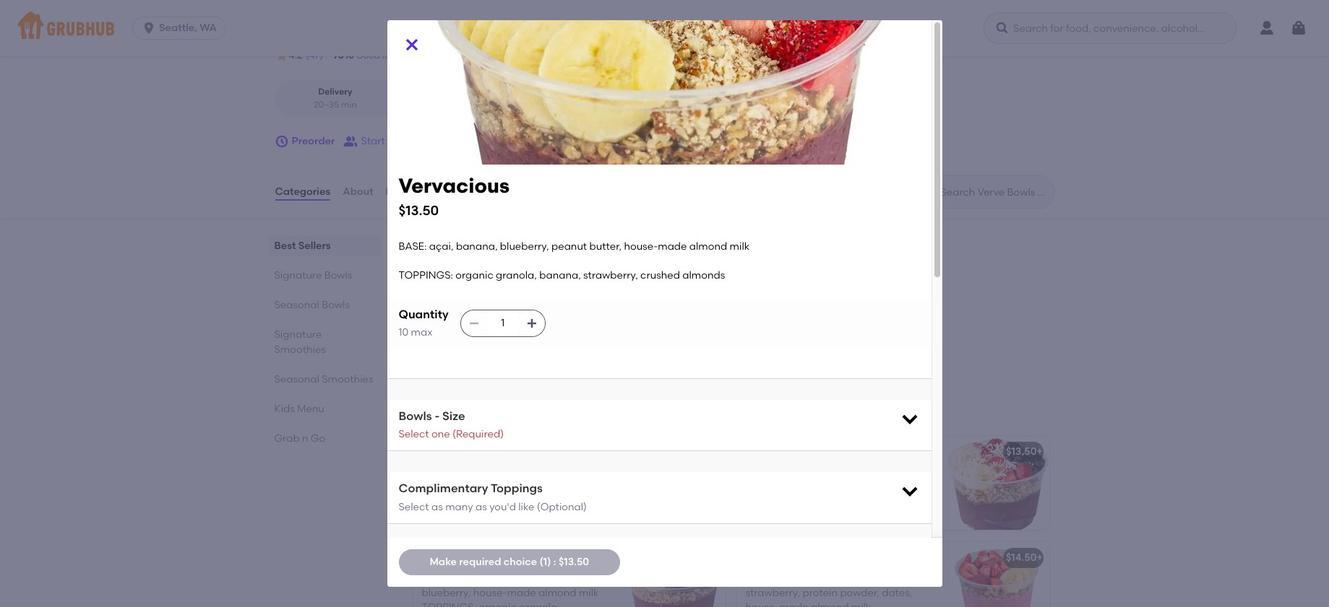 Task type: locate. For each thing, give the bounding box(es) containing it.
base: up most
[[399, 241, 427, 253]]

search icon image
[[918, 184, 935, 201]]

min inside delivery 20–35 min
[[341, 100, 357, 110]]

min
[[341, 100, 357, 110], [484, 100, 499, 110]]

honey,
[[854, 496, 886, 508]]

base: açai, banana, blueberry, peanut butter, house-made almond milk  toppings: organic granola, banana, strawberry, crushed almonds
[[420, 313, 596, 384], [422, 470, 598, 541]]

one
[[431, 429, 450, 441]]

base: down verve
[[746, 467, 774, 479]]

min down delivery
[[341, 100, 357, 110]]

base: down make on the bottom left of page
[[422, 573, 450, 585]]

2 vertical spatial crushed
[[523, 514, 562, 526]]

as
[[431, 502, 443, 514], [476, 502, 487, 514]]

10–20
[[458, 100, 482, 110]]

street
[[357, 28, 386, 40]]

strawberry, inside base: açai, banana, strawberry, blueberry, house-made almond milk toppings: organic granol
[[523, 573, 578, 585]]

base: açai, banana, blueberry, peanut butter, house-made almond milk toppings: organic granola, banana, strawberry, crushed almonds
[[399, 241, 750, 282]]

bowls - size select one (required)
[[399, 410, 504, 441]]

1 horizontal spatial signature bowls
[[410, 403, 533, 421]]

as down complimentary in the bottom of the page
[[431, 502, 443, 514]]

0 vertical spatial vervacious image
[[618, 281, 727, 375]]

sorbet
[[800, 467, 832, 479]]

bowls up the "signature smoothies"
[[322, 299, 350, 312]]

start group order
[[361, 135, 446, 147]]

$13.50 inside vervacious $13.50
[[399, 202, 439, 219]]

milk inside base: açai, banana, blueberry, peanut butter, house-made almond milk toppings: organic granola, banana, strawberry, crushed almonds
[[730, 241, 750, 253]]

correct order
[[540, 51, 598, 61]]

correct
[[540, 51, 573, 61]]

0 horizontal spatial sellers
[[298, 240, 331, 252]]

1 vertical spatial smoothies
[[322, 374, 373, 386]]

required
[[459, 556, 501, 569]]

1 vertical spatial signature
[[274, 329, 322, 341]]

seasonal up kids menu
[[274, 374, 319, 386]]

0 vertical spatial signature bowls
[[274, 270, 352, 282]]

blueberry, inside base: açai, banana, blueberry, peanut butter, house-made almond milk toppings: organic granola, banana, strawberry, crushed almonds
[[500, 241, 549, 253]]

delivery 20–35 min
[[314, 87, 357, 110]]

1 vertical spatial butter,
[[458, 328, 490, 340]]

0 vertical spatial butter,
[[589, 241, 622, 253]]

1 vertical spatial signature bowls
[[410, 403, 533, 421]]

0 horizontal spatial as
[[431, 502, 443, 514]]

$13.50 + for base: açai sorbet  toppings: organic granola, banana, strawberry, blueberry, honey, sweetened coconut
[[1006, 446, 1043, 458]]

wa
[[200, 22, 217, 34]]

min right 10–20
[[484, 100, 499, 110]]

0 vertical spatial smoothies
[[274, 344, 326, 356]]

base: açai sorbet  toppings: organic granola, banana, strawberry, blueberry, honey, sweetened coconut
[[746, 467, 889, 523]]

bowls left -
[[399, 410, 432, 423]]

sellers for best sellers
[[298, 240, 331, 252]]

açai, up ordered
[[429, 241, 454, 253]]

0 horizontal spatial order
[[419, 135, 446, 147]]

2 min from the left
[[484, 100, 499, 110]]

base: inside base: açai sorbet  toppings: organic granola, banana, strawberry, blueberry, honey, sweetened coconut
[[746, 467, 774, 479]]

ordered
[[436, 257, 475, 269]]

2 seasonal from the top
[[274, 374, 319, 386]]

1 horizontal spatial sellers
[[447, 236, 498, 254]]

verve
[[746, 446, 773, 458]]

granola,
[[496, 270, 537, 282], [540, 343, 581, 355], [786, 481, 827, 494], [541, 499, 582, 511]]

svg image
[[1290, 20, 1308, 37], [142, 21, 156, 35], [995, 21, 1010, 35], [274, 134, 289, 149], [468, 318, 480, 330]]

signature bowls up (required)
[[410, 403, 533, 421]]

1 vertical spatial almonds
[[420, 372, 463, 384]]

seasonal for seasonal bowls
[[274, 299, 319, 312]]

k
[[415, 28, 422, 40]]

complimentary toppings select as many as you'd like (optional)
[[399, 482, 587, 514]]

you'd
[[489, 502, 516, 514]]

base:
[[399, 241, 427, 253], [420, 313, 448, 326], [746, 467, 774, 479], [422, 470, 450, 482], [422, 573, 450, 585], [746, 573, 774, 585]]

strawberry, inside base: açai sorbet  toppings: organic granola, banana, strawberry, blueberry, honey, sweetened coconut
[[746, 496, 800, 508]]

select
[[399, 429, 429, 441], [399, 502, 429, 514]]

middle
[[425, 28, 458, 40]]

vervacious down best seller
[[422, 449, 476, 461]]

$13.50 +
[[684, 290, 721, 302], [683, 446, 719, 458], [1006, 446, 1043, 458]]

order
[[575, 51, 598, 61], [419, 135, 446, 147]]

sellers down categories button
[[298, 240, 331, 252]]

start
[[361, 135, 385, 147]]

bowls
[[324, 270, 352, 282], [322, 299, 350, 312], [488, 403, 533, 421], [399, 410, 432, 423]]

people icon image
[[344, 134, 358, 149]]

0 horizontal spatial signature bowls
[[274, 270, 352, 282]]

of
[[460, 28, 470, 40]]

order right the 'group'
[[419, 135, 446, 147]]

1 seasonal from the top
[[274, 299, 319, 312]]

toppings: inside base: açai sorbet  toppings: organic granola, banana, strawberry, blueberry, honey, sweetened coconut
[[834, 467, 889, 479]]

715 east pine street suite k middle of pike motorworks courtyard button
[[292, 27, 605, 43]]

vervacious down start group order
[[399, 173, 510, 198]]

toppings: inside base: açai, banana, strawberry, blueberry, house-made almond milk toppings: organic granol
[[422, 602, 476, 608]]

signature bowls up the seasonal bowls
[[274, 270, 352, 282]]

96
[[332, 49, 344, 61]]

categories
[[275, 186, 330, 198]]

+
[[714, 290, 721, 302], [713, 446, 719, 458], [1037, 446, 1043, 458], [1037, 552, 1043, 565]]

categories button
[[274, 166, 331, 218]]

signature down the seasonal bowls
[[274, 329, 322, 341]]

base: inside base: dragonfruit, banana, strawberry, protein powder, dates, house-made almond mi
[[746, 573, 774, 585]]

vervacious up quantity
[[420, 293, 475, 305]]

1 vertical spatial select
[[399, 502, 429, 514]]

best up most
[[410, 236, 444, 254]]

organic
[[456, 270, 493, 282], [500, 343, 537, 355], [746, 481, 783, 494], [501, 499, 539, 511], [479, 602, 517, 608]]

blueberry, right input item quantity number field
[[522, 313, 571, 326]]

signature smoothies
[[274, 329, 326, 356]]

toppings:
[[399, 270, 453, 282], [443, 343, 497, 355], [834, 467, 889, 479], [444, 499, 499, 511], [422, 602, 476, 608]]

bowls up the seasonal bowls
[[324, 270, 352, 282]]

base: left the dragonfruit,
[[746, 573, 774, 585]]

dragonfruit,
[[776, 573, 834, 585]]

option group
[[274, 80, 522, 117]]

house-
[[624, 241, 658, 253], [493, 328, 527, 340], [494, 484, 528, 497], [473, 588, 507, 600], [746, 602, 779, 608]]

0 vertical spatial almonds
[[683, 270, 725, 282]]

smoothies for seasonal
[[322, 374, 373, 386]]

organic down the 'açai'
[[746, 481, 783, 494]]

about
[[343, 186, 373, 198]]

butter, inside base: açai, banana, blueberry, peanut butter, house-made almond milk toppings: organic granola, banana, strawberry, crushed almonds
[[589, 241, 622, 253]]

blueberry, up the coconut
[[803, 496, 852, 508]]

2 vertical spatial signature
[[410, 403, 484, 421]]

crushed inside base: açai, banana, blueberry, peanut butter, house-made almond milk toppings: organic granola, banana, strawberry, crushed almonds
[[640, 270, 680, 282]]

1319
[[663, 28, 682, 40]]

smoothies
[[274, 344, 326, 356], [322, 374, 373, 386]]

pickup
[[447, 87, 476, 97]]

•
[[608, 28, 612, 40]]

banana,
[[456, 241, 498, 253], [539, 270, 581, 282], [478, 313, 519, 326], [420, 357, 462, 370], [479, 470, 521, 482], [829, 481, 871, 494], [422, 514, 463, 526], [479, 573, 521, 585], [837, 573, 878, 585]]

toppings: down most
[[399, 270, 453, 282]]

select left one
[[399, 429, 429, 441]]

blueberry, down make on the bottom left of page
[[422, 588, 471, 600]]

select inside the bowls - size select one (required)
[[399, 429, 429, 441]]

1 horizontal spatial order
[[575, 51, 598, 61]]

422-
[[642, 28, 663, 40]]

0 horizontal spatial min
[[341, 100, 357, 110]]

açai, down yum
[[452, 573, 477, 585]]

order down courtyard
[[575, 51, 598, 61]]

select down complimentary in the bottom of the page
[[399, 502, 429, 514]]

sellers
[[447, 236, 498, 254], [298, 240, 331, 252]]

best inside best sellers most ordered on grubhub
[[410, 236, 444, 254]]

toppings: down make on the bottom left of page
[[422, 602, 476, 608]]

1 select from the top
[[399, 429, 429, 441]]

blueberry, inside base: açai, banana, strawberry, blueberry, house-made almond milk toppings: organic granol
[[422, 588, 471, 600]]

1 vertical spatial crushed
[[521, 357, 561, 370]]

seasonal up the "signature smoothies"
[[274, 299, 319, 312]]

suite
[[389, 28, 413, 40]]

organic down "on"
[[456, 270, 493, 282]]

2 vertical spatial peanut
[[422, 484, 457, 497]]

smoothies up seasonal smoothies
[[274, 344, 326, 356]]

main navigation navigation
[[0, 0, 1329, 56]]

0 vertical spatial select
[[399, 429, 429, 441]]

made inside base: açai, banana, blueberry, peanut butter, house-made almond milk toppings: organic granola, banana, strawberry, crushed almonds
[[658, 241, 687, 253]]

vervacious image
[[618, 281, 727, 375], [617, 437, 725, 531]]

best down categories button
[[274, 240, 296, 252]]

signature
[[274, 270, 322, 282], [274, 329, 322, 341], [410, 403, 484, 421]]

93
[[516, 49, 528, 61]]

as left you'd
[[476, 502, 487, 514]]

signature down best sellers
[[274, 270, 322, 282]]

best
[[410, 236, 444, 254], [274, 240, 296, 252], [430, 432, 449, 442]]

signature up one
[[410, 403, 484, 421]]

sellers up "on"
[[447, 236, 498, 254]]

0 vertical spatial peanut
[[552, 241, 587, 253]]

toppings
[[491, 482, 543, 496]]

peanut
[[552, 241, 587, 253], [420, 328, 456, 340], [422, 484, 457, 497]]

(206)
[[615, 28, 640, 40]]

1 min from the left
[[341, 100, 357, 110]]

best down -
[[430, 432, 449, 442]]

beast mode image
[[941, 543, 1049, 608]]

$13.50
[[399, 202, 439, 219], [684, 290, 714, 302], [683, 446, 713, 458], [1006, 446, 1037, 458], [559, 556, 589, 569]]

milk
[[730, 241, 750, 253], [420, 343, 440, 355], [422, 499, 442, 511], [579, 588, 599, 600]]

made inside base: dragonfruit, banana, strawberry, protein powder, dates, house-made almond mi
[[779, 602, 809, 608]]

açai, inside base: açai, banana, strawberry, blueberry, house-made almond milk toppings: organic granol
[[452, 573, 477, 585]]

(206) 422-1319 button
[[615, 27, 682, 42]]

0 vertical spatial crushed
[[640, 270, 680, 282]]

almonds
[[683, 270, 725, 282], [420, 372, 463, 384], [422, 528, 464, 541]]

$14.50 +
[[1006, 552, 1043, 565]]

1 vertical spatial seasonal
[[274, 374, 319, 386]]

organic down make required choice (1) : $13.50 at bottom
[[479, 602, 517, 608]]

blueberry,
[[500, 241, 549, 253], [522, 313, 571, 326], [523, 470, 572, 482], [803, 496, 852, 508], [422, 588, 471, 600]]

2 select from the top
[[399, 502, 429, 514]]

açai, inside base: açai, banana, blueberry, peanut butter, house-made almond milk toppings: organic granola, banana, strawberry, crushed almonds
[[429, 241, 454, 253]]

base: up max
[[420, 313, 448, 326]]

1 horizontal spatial min
[[484, 100, 499, 110]]

svg image
[[403, 36, 420, 53], [526, 318, 538, 330], [900, 409, 920, 429], [900, 482, 920, 502]]

organic down input item quantity number field
[[500, 343, 537, 355]]

strawberry, inside base: açai, banana, blueberry, peanut butter, house-made almond milk toppings: organic granola, banana, strawberry, crushed almonds
[[583, 270, 638, 282]]

smoothies up menu
[[322, 374, 373, 386]]

seattle, wa button
[[132, 17, 232, 40]]

$13.50 + for base: açai, banana, blueberry, peanut butter, house-made almond milk  toppings: organic granola, banana, strawberry, crushed almonds
[[684, 290, 721, 302]]

house- inside base: dragonfruit, banana, strawberry, protein powder, dates, house-made almond mi
[[746, 602, 779, 608]]

1 horizontal spatial as
[[476, 502, 487, 514]]

signature bowls
[[274, 270, 352, 282], [410, 403, 533, 421]]

pike
[[472, 28, 492, 40]]

0 vertical spatial seasonal
[[274, 299, 319, 312]]

organic down toppings
[[501, 499, 539, 511]]

1 vertical spatial order
[[419, 135, 446, 147]]

seasonal bowls
[[274, 299, 350, 312]]

min inside pickup 10–20 min
[[484, 100, 499, 110]]

toppings: down input item quantity number field
[[443, 343, 497, 355]]

select inside complimentary toppings select as many as you'd like (optional)
[[399, 502, 429, 514]]

make
[[430, 556, 457, 569]]

blueberry, inside base: açai sorbet  toppings: organic granola, banana, strawberry, blueberry, honey, sweetened coconut
[[803, 496, 852, 508]]

peanut inside base: açai, banana, blueberry, peanut butter, house-made almond milk toppings: organic granola, banana, strawberry, crushed almonds
[[552, 241, 587, 253]]

blueberry, up grubhub
[[500, 241, 549, 253]]

on time delivery
[[436, 51, 505, 61]]

best sellers
[[274, 240, 331, 252]]

toppings: up honey,
[[834, 467, 889, 479]]

banana, inside base: açai, banana, strawberry, blueberry, house-made almond milk toppings: organic granol
[[479, 573, 521, 585]]

sellers inside best sellers most ordered on grubhub
[[447, 236, 498, 254]]



Task type: describe. For each thing, give the bounding box(es) containing it.
quantity
[[399, 308, 449, 321]]

banana, inside base: açai sorbet  toppings: organic granola, banana, strawberry, blueberry, honey, sweetened coconut
[[829, 481, 871, 494]]

svg image inside seattle, wa button
[[142, 21, 156, 35]]

almond inside base: açai, banana, strawberry, blueberry, house-made almond milk toppings: organic granol
[[539, 588, 576, 600]]

house- inside base: açai, banana, blueberry, peanut butter, house-made almond milk toppings: organic granola, banana, strawberry, crushed almonds
[[624, 241, 658, 253]]

preorder button
[[274, 129, 335, 155]]

2 vertical spatial almonds
[[422, 528, 464, 541]]

2 vertical spatial vervacious
[[422, 449, 476, 461]]

79
[[413, 49, 424, 61]]

preorder
[[292, 135, 335, 147]]

milk inside base: açai, banana, strawberry, blueberry, house-made almond milk toppings: organic granol
[[579, 588, 599, 600]]

strawberry, inside base: dragonfruit, banana, strawberry, protein powder, dates, house-made almond mi
[[746, 588, 800, 600]]

make required choice (1) : $13.50
[[430, 556, 589, 569]]

quantity 10 max
[[399, 308, 449, 339]]

min for pickup 10–20 min
[[484, 100, 499, 110]]

sellers for best sellers most ordered on grubhub
[[447, 236, 498, 254]]

banana, inside base: dragonfruit, banana, strawberry, protein powder, dates, house-made almond mi
[[837, 573, 878, 585]]

715
[[293, 28, 307, 40]]

verve bowl image
[[941, 437, 1049, 531]]

2 as from the left
[[476, 502, 487, 514]]

(optional)
[[537, 502, 587, 514]]

0 vertical spatial vervacious
[[399, 173, 510, 198]]

yum
[[450, 552, 472, 565]]

good
[[356, 51, 380, 61]]

max
[[411, 327, 432, 339]]

group
[[387, 135, 417, 147]]

verve bowl
[[746, 446, 800, 458]]

almond inside base: açai, banana, blueberry, peanut butter, house-made almond milk toppings: organic granola, banana, strawberry, crushed almonds
[[689, 241, 727, 253]]

1 vertical spatial peanut
[[420, 328, 456, 340]]

4.2
[[289, 49, 303, 61]]

base: up complimentary in the bottom of the page
[[422, 470, 450, 482]]

berry
[[422, 552, 448, 565]]

(47)
[[306, 49, 324, 61]]

reviews button
[[385, 166, 427, 218]]

order inside button
[[419, 135, 446, 147]]

good food
[[356, 51, 401, 61]]

choice
[[504, 556, 537, 569]]

1 as from the left
[[431, 502, 443, 514]]

on
[[436, 51, 449, 61]]

powder,
[[840, 588, 880, 600]]

açai, up complimentary in the bottom of the page
[[452, 470, 477, 482]]

granola, inside base: açai sorbet  toppings: organic granola, banana, strawberry, blueberry, honey, sweetened coconut
[[786, 481, 827, 494]]

organic inside base: açai, banana, strawberry, blueberry, house-made almond milk toppings: organic granol
[[479, 602, 517, 608]]

time
[[451, 51, 470, 61]]

menu
[[297, 403, 324, 416]]

-
[[435, 410, 440, 423]]

sweetened
[[746, 511, 799, 523]]

complimentary
[[399, 482, 488, 496]]

toppings: down complimentary in the bottom of the page
[[444, 499, 499, 511]]

go
[[311, 433, 325, 445]]

20–35
[[314, 100, 339, 110]]

grubhub
[[493, 257, 537, 269]]

smoothies for signature
[[274, 344, 326, 356]]

pickup 10–20 min
[[447, 87, 499, 110]]

vervacious $13.50
[[399, 173, 510, 219]]

made inside base: açai, banana, strawberry, blueberry, house-made almond milk toppings: organic granol
[[507, 588, 536, 600]]

min for delivery 20–35 min
[[341, 100, 357, 110]]

most
[[410, 257, 434, 269]]

1 vertical spatial vervacious
[[420, 293, 475, 305]]

delivery
[[318, 87, 352, 97]]

star icon image
[[274, 49, 289, 63]]

granola, inside base: açai, banana, blueberry, peanut butter, house-made almond milk toppings: organic granola, banana, strawberry, crushed almonds
[[496, 270, 537, 282]]

pine
[[333, 28, 354, 40]]

base: inside base: açai, banana, strawberry, blueberry, house-made almond milk toppings: organic granol
[[422, 573, 450, 585]]

Input item quantity number field
[[487, 311, 519, 337]]

berry yum
[[422, 552, 472, 565]]

organic inside base: açai sorbet  toppings: organic granola, banana, strawberry, blueberry, honey, sweetened coconut
[[746, 481, 783, 494]]

seasonal for seasonal smoothies
[[274, 374, 319, 386]]

2 vertical spatial butter,
[[460, 484, 492, 497]]

courtyard
[[554, 28, 604, 40]]

0 vertical spatial order
[[575, 51, 598, 61]]

kids
[[274, 403, 295, 416]]

delivery
[[472, 51, 505, 61]]

base: açai, banana, strawberry, blueberry, house-made almond milk toppings: organic granol
[[422, 573, 599, 608]]

Search Verve Bowls - Capitol Hill search field
[[939, 186, 1050, 200]]

signature inside the "signature smoothies"
[[274, 329, 322, 341]]

food
[[382, 51, 401, 61]]

kids menu
[[274, 403, 324, 416]]

$14.50
[[1006, 552, 1037, 565]]

best for best seller
[[430, 432, 449, 442]]

size
[[442, 410, 465, 423]]

0 vertical spatial signature
[[274, 270, 322, 282]]

organic inside base: açai, banana, blueberry, peanut butter, house-made almond milk toppings: organic granola, banana, strawberry, crushed almonds
[[456, 270, 493, 282]]

like
[[518, 502, 534, 514]]

almond inside base: dragonfruit, banana, strawberry, protein powder, dates, house-made almond mi
[[811, 602, 849, 608]]

(1)
[[540, 556, 551, 569]]

best for best sellers most ordered on grubhub
[[410, 236, 444, 254]]

grab n go
[[274, 433, 325, 445]]

option group containing delivery 20–35 min
[[274, 80, 522, 117]]

blueberry, up toppings
[[523, 470, 572, 482]]

seasonal smoothies
[[274, 374, 373, 386]]

seattle,
[[159, 22, 197, 34]]

:
[[554, 556, 556, 569]]

1 vertical spatial base: açai, banana, blueberry, peanut butter, house-made almond milk  toppings: organic granola, banana, strawberry, crushed almonds
[[422, 470, 598, 541]]

coconut
[[802, 511, 842, 523]]

bowls inside the bowls - size select one (required)
[[399, 410, 432, 423]]

svg image inside preorder button
[[274, 134, 289, 149]]

1 vertical spatial vervacious image
[[617, 437, 725, 531]]

almonds inside base: açai, banana, blueberry, peanut butter, house-made almond milk toppings: organic granola, banana, strawberry, crushed almonds
[[683, 270, 725, 282]]

(required)
[[452, 429, 504, 441]]

n
[[302, 433, 308, 445]]

bowl
[[776, 446, 800, 458]]

berry yum image
[[617, 543, 725, 608]]

best for best sellers
[[274, 240, 296, 252]]

bowls up (required)
[[488, 403, 533, 421]]

açai
[[776, 467, 798, 479]]

grab
[[274, 433, 300, 445]]

toppings: inside base: açai, banana, blueberry, peanut butter, house-made almond milk toppings: organic granola, banana, strawberry, crushed almonds
[[399, 270, 453, 282]]

10
[[399, 327, 408, 339]]

house- inside base: açai, banana, strawberry, blueberry, house-made almond milk toppings: organic granol
[[473, 588, 507, 600]]

many
[[445, 502, 473, 514]]

reviews
[[386, 186, 426, 198]]

best sellers most ordered on grubhub
[[410, 236, 537, 269]]

base: dragonfruit, banana, strawberry, protein powder, dates, house-made almond mi
[[746, 573, 913, 608]]

seller
[[451, 432, 475, 442]]

açai, right quantity 10 max on the bottom
[[451, 313, 475, 326]]

motorworks
[[495, 28, 552, 40]]

seattle, wa
[[159, 22, 217, 34]]

0 vertical spatial base: açai, banana, blueberry, peanut butter, house-made almond milk  toppings: organic granola, banana, strawberry, crushed almonds
[[420, 313, 596, 384]]

best seller
[[430, 432, 475, 442]]

base: inside base: açai, banana, blueberry, peanut butter, house-made almond milk toppings: organic granola, banana, strawberry, crushed almonds
[[399, 241, 427, 253]]



Task type: vqa. For each thing, say whether or not it's contained in the screenshot.
The Best within Best Sellers Most ordered on Grubhub
yes



